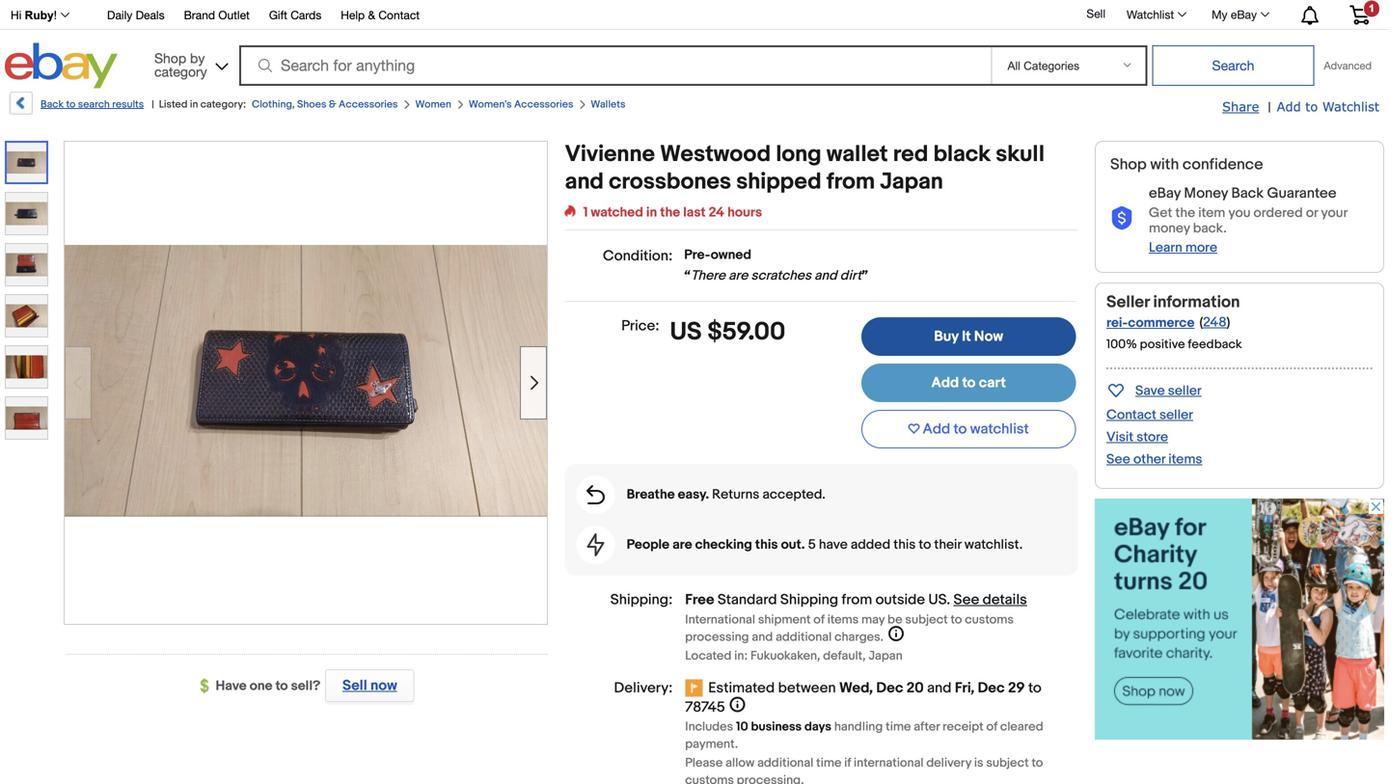 Task type: locate. For each thing, give the bounding box(es) containing it.
sell inside 'account' navigation
[[1087, 7, 1106, 20]]

ebay right "my" on the top right of page
[[1231, 8, 1258, 21]]

& inside 'link'
[[368, 8, 375, 22]]

delivery alert flag image
[[685, 680, 709, 699]]

watched
[[591, 205, 644, 221]]

owned
[[711, 247, 752, 263]]

1 horizontal spatial are
[[729, 268, 748, 284]]

picture 2 of 6 image
[[6, 193, 47, 235]]

international
[[854, 756, 924, 771]]

0 horizontal spatial customs
[[685, 774, 734, 785]]

to inside the please allow additional time if international delivery is subject to customs processing.
[[1032, 756, 1044, 771]]

0 horizontal spatial accessories
[[339, 98, 398, 111]]

watchlist inside 'account' navigation
[[1127, 8, 1175, 21]]

see other items link
[[1107, 452, 1203, 468]]

0 vertical spatial see
[[1107, 452, 1131, 468]]

of down the shipping
[[814, 613, 825, 628]]

1 vertical spatial of
[[987, 720, 998, 735]]

in
[[190, 98, 198, 111], [647, 205, 657, 221]]

dec left the 29
[[978, 680, 1005, 697]]

back
[[41, 98, 64, 111], [1232, 185, 1264, 202]]

shop by category
[[154, 50, 207, 80]]

us $59.00
[[670, 318, 786, 347]]

us $59.00 main content
[[565, 141, 1078, 785]]

dirt
[[840, 268, 862, 284]]

none submit inside shop by category banner
[[1153, 45, 1315, 86]]

now
[[371, 677, 397, 695]]

see down visit
[[1107, 452, 1131, 468]]

have
[[819, 537, 848, 554]]

delivery:
[[614, 680, 673, 697]]

standard
[[718, 592, 777, 609]]

1 vertical spatial add
[[932, 374, 959, 392]]

0 horizontal spatial of
[[814, 613, 825, 628]]

1 horizontal spatial the
[[1176, 205, 1196, 221]]

see
[[1107, 452, 1131, 468], [954, 592, 980, 609]]

1 vertical spatial items
[[828, 613, 859, 628]]

time inside the please allow additional time if international delivery is subject to customs processing.
[[817, 756, 842, 771]]

0 vertical spatial seller
[[1168, 383, 1202, 399]]

brand outlet
[[184, 8, 250, 22]]

1 vertical spatial time
[[817, 756, 842, 771]]

ebay inside ebay money back guarantee get the item you ordered or your money back. learn more
[[1149, 185, 1181, 202]]

to down cleared
[[1032, 756, 1044, 771]]

back inside ebay money back guarantee get the item you ordered or your money back. learn more
[[1232, 185, 1264, 202]]

add right share
[[1277, 99, 1302, 114]]

customs inside the international shipment of items may be subject to customs processing and additional charges.
[[965, 613, 1014, 628]]

shop for shop by category
[[154, 50, 186, 66]]

1 horizontal spatial ebay
[[1231, 8, 1258, 21]]

0 horizontal spatial time
[[817, 756, 842, 771]]

picture 1 of 6 image
[[7, 143, 46, 182]]

account navigation
[[0, 0, 1385, 30]]

1 horizontal spatial customs
[[965, 613, 1014, 628]]

0 horizontal spatial the
[[660, 205, 680, 221]]

share
[[1223, 99, 1260, 114]]

with details__icon image for ebay money back guarantee
[[1111, 207, 1134, 231]]

long
[[776, 141, 822, 168]]

pre-owned " there are scratches and dirt "
[[685, 247, 869, 284]]

contact right the help
[[379, 8, 420, 22]]

| listed in category:
[[152, 98, 246, 111]]

share | add to watchlist
[[1223, 99, 1380, 116]]

to right the 29
[[1029, 680, 1042, 697]]

1 watched in the last 24 hours
[[583, 205, 762, 221]]

additional up located in: fukuokaken, default, japan on the bottom of page
[[776, 630, 832, 645]]

0 vertical spatial in
[[190, 98, 198, 111]]

1 vertical spatial shop
[[1111, 155, 1147, 174]]

last
[[683, 205, 706, 221]]

easy.
[[678, 487, 709, 503]]

2 this from the left
[[894, 537, 916, 554]]

1 vertical spatial 1
[[583, 205, 588, 221]]

visit
[[1107, 429, 1134, 446]]

additional
[[776, 630, 832, 645], [758, 756, 814, 771]]

of right receipt
[[987, 720, 998, 735]]

cards
[[291, 8, 322, 22]]

shop with confidence
[[1111, 155, 1264, 174]]

to left cart on the top right of the page
[[963, 374, 976, 392]]

add for add to cart
[[932, 374, 959, 392]]

are down the owned on the top right of page
[[729, 268, 748, 284]]

to down see details link
[[951, 613, 963, 628]]

1 inside 'account' navigation
[[1369, 2, 1375, 14]]

1 inside us $59.00 main content
[[583, 205, 588, 221]]

1 vertical spatial see
[[954, 592, 980, 609]]

are
[[729, 268, 748, 284], [673, 537, 693, 554]]

1 horizontal spatial watchlist
[[1323, 99, 1380, 114]]

1 horizontal spatial sell
[[1087, 7, 1106, 20]]

seller right save
[[1168, 383, 1202, 399]]

0 vertical spatial customs
[[965, 613, 1014, 628]]

add for add to watchlist
[[923, 421, 951, 438]]

& right shoes
[[329, 98, 336, 111]]

0 horizontal spatial dec
[[877, 680, 904, 697]]

or
[[1307, 205, 1319, 221]]

contact inside contact seller visit store see other items
[[1107, 407, 1157, 424]]

subject right is at the bottom right of page
[[987, 756, 1029, 771]]

0 vertical spatial items
[[1169, 452, 1203, 468]]

1 horizontal spatial time
[[886, 720, 911, 735]]

0 horizontal spatial see
[[954, 592, 980, 609]]

in right watched
[[647, 205, 657, 221]]

0 horizontal spatial contact
[[379, 8, 420, 22]]

add inside button
[[923, 421, 951, 438]]

0 vertical spatial are
[[729, 268, 748, 284]]

1 horizontal spatial this
[[894, 537, 916, 554]]

crossbones
[[609, 168, 732, 196]]

| inside share | add to watchlist
[[1268, 99, 1272, 116]]

subject down . at the bottom of page
[[906, 613, 948, 628]]

1 horizontal spatial subject
[[987, 756, 1029, 771]]

1 vertical spatial watchlist
[[1323, 99, 1380, 114]]

help & contact link
[[341, 5, 420, 27]]

sell left now
[[343, 677, 367, 695]]

0 horizontal spatial sell
[[343, 677, 367, 695]]

shop inside shop by category
[[154, 50, 186, 66]]

shipped
[[737, 168, 822, 196]]

shipping:
[[611, 592, 673, 609]]

1 horizontal spatial see
[[1107, 452, 1131, 468]]

add down add to cart link
[[923, 421, 951, 438]]

in for category:
[[190, 98, 198, 111]]

shop by category button
[[146, 43, 233, 84]]

0 vertical spatial from
[[827, 168, 875, 196]]

to down advanced link
[[1306, 99, 1319, 114]]

to left their
[[919, 537, 932, 554]]

shop for shop with confidence
[[1111, 155, 1147, 174]]

0 vertical spatial sell
[[1087, 7, 1106, 20]]

dec left 20
[[877, 680, 904, 697]]

and inside pre-owned " there are scratches and dirt "
[[815, 268, 837, 284]]

shop left by
[[154, 50, 186, 66]]

back up you
[[1232, 185, 1264, 202]]

sell link
[[1078, 7, 1115, 20]]

0 vertical spatial us
[[670, 318, 702, 347]]

items inside the international shipment of items may be subject to customs processing and additional charges.
[[828, 613, 859, 628]]

with details__icon image left breathe
[[587, 485, 605, 505]]

dec
[[877, 680, 904, 697], [978, 680, 1005, 697]]

1 vertical spatial seller
[[1160, 407, 1194, 424]]

save seller button
[[1107, 379, 1202, 401]]

| right share button
[[1268, 99, 1272, 116]]

1 accessories from the left
[[339, 98, 398, 111]]

0 vertical spatial add
[[1277, 99, 1302, 114]]

to inside button
[[954, 421, 967, 438]]

after
[[914, 720, 940, 735]]

0 horizontal spatial this
[[756, 537, 778, 554]]

picture 4 of 6 image
[[6, 295, 47, 337]]

& right the help
[[368, 8, 375, 22]]

added
[[851, 537, 891, 554]]

seller inside contact seller visit store see other items
[[1160, 407, 1194, 424]]

0 horizontal spatial 1
[[583, 205, 588, 221]]

handling
[[835, 720, 883, 735]]

sell now link
[[321, 670, 415, 703]]

and inside the international shipment of items may be subject to customs processing and additional charges.
[[752, 630, 773, 645]]

1 horizontal spatial 1
[[1369, 2, 1375, 14]]

0 horizontal spatial watchlist
[[1127, 8, 1175, 21]]

to inside share | add to watchlist
[[1306, 99, 1319, 114]]

estimated between wed, dec 20 and fri, dec 29 to 78745
[[685, 680, 1042, 717]]

from right the "long"
[[827, 168, 875, 196]]

sell left watchlist link
[[1087, 7, 1106, 20]]

1 vertical spatial customs
[[685, 774, 734, 785]]

"
[[685, 268, 691, 284]]

1 vertical spatial ebay
[[1149, 185, 1181, 202]]

2 the from the left
[[1176, 205, 1196, 221]]

the inside us $59.00 main content
[[660, 205, 680, 221]]

0 vertical spatial watchlist
[[1127, 8, 1175, 21]]

ebay money back guarantee get the item you ordered or your money back. learn more
[[1149, 185, 1348, 256]]

condition:
[[603, 248, 673, 265]]

sell for sell
[[1087, 7, 1106, 20]]

1 vertical spatial additional
[[758, 756, 814, 771]]

and up watched
[[565, 168, 604, 196]]

ebay up 'get'
[[1149, 185, 1181, 202]]

time left after
[[886, 720, 911, 735]]

are right people
[[673, 537, 693, 554]]

1 the from the left
[[660, 205, 680, 221]]

2 vertical spatial with details__icon image
[[587, 534, 605, 557]]

0 vertical spatial shop
[[154, 50, 186, 66]]

0 vertical spatial &
[[368, 8, 375, 22]]

the left last
[[660, 205, 680, 221]]

1 vertical spatial subject
[[987, 756, 1029, 771]]

and right 20
[[928, 680, 952, 697]]

1 horizontal spatial contact
[[1107, 407, 1157, 424]]

248
[[1204, 315, 1227, 331]]

subject inside the please allow additional time if international delivery is subject to customs processing.
[[987, 756, 1029, 771]]

have one to sell?
[[216, 678, 321, 695]]

0 horizontal spatial &
[[329, 98, 336, 111]]

accessories right shoes
[[339, 98, 398, 111]]

people
[[627, 537, 670, 554]]

in inside us $59.00 main content
[[647, 205, 657, 221]]

back left search
[[41, 98, 64, 111]]

1 horizontal spatial items
[[1169, 452, 1203, 468]]

us right price:
[[670, 318, 702, 347]]

from up may
[[842, 592, 873, 609]]

to right one
[[276, 678, 288, 695]]

us right outside on the bottom right
[[929, 592, 947, 609]]

0 vertical spatial additional
[[776, 630, 832, 645]]

the right 'get'
[[1176, 205, 1196, 221]]

Search for anything text field
[[242, 47, 988, 84]]

time left if
[[817, 756, 842, 771]]

1
[[1369, 2, 1375, 14], [583, 205, 588, 221]]

1 vertical spatial back
[[1232, 185, 1264, 202]]

seller down save seller
[[1160, 407, 1194, 424]]

estimated
[[709, 680, 775, 697]]

1 vertical spatial japan
[[869, 649, 903, 664]]

customs
[[965, 613, 1014, 628], [685, 774, 734, 785]]

of inside handling time after receipt of cleared payment.
[[987, 720, 998, 735]]

1 horizontal spatial |
[[1268, 99, 1272, 116]]

contact seller link
[[1107, 407, 1194, 424]]

0 vertical spatial of
[[814, 613, 825, 628]]

contact
[[379, 8, 420, 22], [1107, 407, 1157, 424]]

seller inside button
[[1168, 383, 1202, 399]]

0 horizontal spatial in
[[190, 98, 198, 111]]

this right "added"
[[894, 537, 916, 554]]

248 link
[[1204, 315, 1227, 331]]

None submit
[[1153, 45, 1315, 86]]

0 vertical spatial with details__icon image
[[1111, 207, 1134, 231]]

0 vertical spatial 1
[[1369, 2, 1375, 14]]

add down buy
[[932, 374, 959, 392]]

it
[[962, 328, 971, 346]]

items up charges.
[[828, 613, 859, 628]]

0 horizontal spatial shop
[[154, 50, 186, 66]]

1 dec from the left
[[877, 680, 904, 697]]

results
[[112, 98, 144, 111]]

clothing,
[[252, 98, 295, 111]]

by
[[190, 50, 205, 66]]

1 vertical spatial sell
[[343, 677, 367, 695]]

with details__icon image left 'get'
[[1111, 207, 1134, 231]]

0 horizontal spatial items
[[828, 613, 859, 628]]

subject inside the international shipment of items may be subject to customs processing and additional charges.
[[906, 613, 948, 628]]

add to cart
[[932, 374, 1006, 392]]

1 vertical spatial with details__icon image
[[587, 485, 605, 505]]

fri,
[[955, 680, 975, 697]]

days
[[805, 720, 832, 735]]

daily deals
[[107, 8, 165, 22]]

0 vertical spatial back
[[41, 98, 64, 111]]

see right . at the bottom of page
[[954, 592, 980, 609]]

1 vertical spatial in
[[647, 205, 657, 221]]

watchlist down advanced link
[[1323, 99, 1380, 114]]

1 horizontal spatial accessories
[[514, 98, 574, 111]]

watchlist right sell link
[[1127, 8, 1175, 21]]

save seller
[[1136, 383, 1202, 399]]

and left dirt
[[815, 268, 837, 284]]

in right listed
[[190, 98, 198, 111]]

items right other
[[1169, 452, 1203, 468]]

1 horizontal spatial dec
[[978, 680, 1005, 697]]

1 horizontal spatial back
[[1232, 185, 1264, 202]]

0 vertical spatial contact
[[379, 8, 420, 22]]

shop left with
[[1111, 155, 1147, 174]]

cleared
[[1001, 720, 1044, 735]]

0 vertical spatial subject
[[906, 613, 948, 628]]

0 horizontal spatial subject
[[906, 613, 948, 628]]

additional up processing.
[[758, 756, 814, 771]]

1 horizontal spatial &
[[368, 8, 375, 22]]

watchlist.
[[965, 537, 1023, 554]]

0 horizontal spatial are
[[673, 537, 693, 554]]

picture 5 of 6 image
[[6, 346, 47, 388]]

0 vertical spatial ebay
[[1231, 8, 1258, 21]]

2 vertical spatial add
[[923, 421, 951, 438]]

to left watchlist
[[954, 421, 967, 438]]

have
[[216, 678, 247, 695]]

and inside estimated between wed, dec 20 and fri, dec 29 to 78745
[[928, 680, 952, 697]]

1 up advanced
[[1369, 2, 1375, 14]]

seller
[[1107, 292, 1150, 313]]

1 left watched
[[583, 205, 588, 221]]

with details__icon image
[[1111, 207, 1134, 231], [587, 485, 605, 505], [587, 534, 605, 557]]

additional inside the please allow additional time if international delivery is subject to customs processing.
[[758, 756, 814, 771]]

1 horizontal spatial shop
[[1111, 155, 1147, 174]]

| left listed
[[152, 98, 154, 111]]

customs down please on the bottom of the page
[[685, 774, 734, 785]]

delivery
[[927, 756, 972, 771]]

ebay
[[1231, 8, 1258, 21], [1149, 185, 1181, 202]]

hi
[[11, 9, 22, 22]]

0 horizontal spatial ebay
[[1149, 185, 1181, 202]]

daily
[[107, 8, 132, 22]]

this left out.
[[756, 537, 778, 554]]

handling time after receipt of cleared payment.
[[685, 720, 1044, 752]]

and down 'shipment'
[[752, 630, 773, 645]]

share button
[[1223, 98, 1260, 116]]

with details__icon image for breathe easy.
[[587, 485, 605, 505]]

contact up visit store link
[[1107, 407, 1157, 424]]

back.
[[1194, 220, 1227, 237]]

0 vertical spatial japan
[[881, 168, 944, 196]]

1 horizontal spatial in
[[647, 205, 657, 221]]

customs down see details link
[[965, 613, 1014, 628]]

1 vertical spatial us
[[929, 592, 947, 609]]

$59.00
[[708, 318, 786, 347]]

1 horizontal spatial of
[[987, 720, 998, 735]]

scratches
[[751, 268, 812, 284]]

0 vertical spatial time
[[886, 720, 911, 735]]

with details__icon image left people
[[587, 534, 605, 557]]

checking
[[696, 537, 753, 554]]

1 vertical spatial contact
[[1107, 407, 1157, 424]]

accessories right the women's
[[514, 98, 574, 111]]



Task type: describe. For each thing, give the bounding box(es) containing it.
please
[[685, 756, 723, 771]]

processing
[[685, 630, 749, 645]]

1 this from the left
[[756, 537, 778, 554]]

add inside share | add to watchlist
[[1277, 99, 1302, 114]]

shop by category banner
[[0, 0, 1385, 94]]

information
[[1154, 292, 1241, 313]]

add to cart link
[[862, 364, 1076, 402]]

returns
[[712, 487, 760, 503]]

picture 6 of 6 image
[[6, 398, 47, 439]]

allow
[[726, 756, 755, 771]]

money
[[1185, 185, 1229, 202]]

get
[[1149, 205, 1173, 221]]

seller information rei-commerce ( 248 ) 100% positive feedback
[[1107, 292, 1243, 352]]

and inside vivienne westwood long wallet red black skull and crossbones shipped from japan
[[565, 168, 604, 196]]

black
[[934, 141, 991, 168]]

sell for sell now
[[343, 677, 367, 695]]

from inside vivienne westwood long wallet red black skull and crossbones shipped from japan
[[827, 168, 875, 196]]

to left search
[[66, 98, 76, 111]]

1 for 1
[[1369, 2, 1375, 14]]

100%
[[1107, 337, 1138, 352]]

2 dec from the left
[[978, 680, 1005, 697]]

0 horizontal spatial back
[[41, 98, 64, 111]]

you
[[1229, 205, 1251, 221]]

1 vertical spatial are
[[673, 537, 693, 554]]

fukuokaken,
[[751, 649, 821, 664]]

to inside the international shipment of items may be subject to customs processing and additional charges.
[[951, 613, 963, 628]]

help
[[341, 8, 365, 22]]

advertisement region
[[1095, 499, 1385, 740]]

category
[[154, 64, 207, 80]]

0 horizontal spatial us
[[670, 318, 702, 347]]

gift cards
[[269, 8, 322, 22]]

outlet
[[218, 8, 250, 22]]

!
[[54, 9, 57, 22]]

contact inside 'link'
[[379, 8, 420, 22]]

watchlist inside share | add to watchlist
[[1323, 99, 1380, 114]]

buy
[[935, 328, 959, 346]]

women's
[[469, 98, 512, 111]]

24
[[709, 205, 725, 221]]

in for the
[[647, 205, 657, 221]]

wallets link
[[591, 98, 626, 111]]

)
[[1227, 315, 1231, 331]]

see inside contact seller visit store see other items
[[1107, 452, 1131, 468]]

ordered
[[1254, 205, 1304, 221]]

listed
[[159, 98, 188, 111]]

learn more link
[[1149, 240, 1218, 256]]

the inside ebay money back guarantee get the item you ordered or your money back. learn more
[[1176, 205, 1196, 221]]

add to watchlist
[[923, 421, 1030, 438]]

includes
[[685, 720, 734, 735]]

seller for save
[[1168, 383, 1202, 399]]

to inside estimated between wed, dec 20 and fri, dec 29 to 78745
[[1029, 680, 1042, 697]]

be
[[888, 613, 903, 628]]

(
[[1200, 315, 1204, 331]]

ebay inside 'account' navigation
[[1231, 8, 1258, 21]]

wallets
[[591, 98, 626, 111]]

sell now
[[343, 677, 397, 695]]

rei-commerce link
[[1107, 315, 1195, 331]]

my ebay link
[[1202, 3, 1279, 26]]

shoes
[[297, 98, 327, 111]]

breathe easy. returns accepted.
[[627, 487, 826, 503]]

vivienne westwood long wallet red black skull and crossbones shipped from japan - picture 1 of 6 image
[[65, 245, 547, 517]]

confidence
[[1183, 155, 1264, 174]]

sell?
[[291, 678, 321, 695]]

5
[[808, 537, 816, 554]]

please allow additional time if international delivery is subject to customs processing.
[[685, 756, 1044, 785]]

shipment
[[758, 613, 811, 628]]

items inside contact seller visit store see other items
[[1169, 452, 1203, 468]]

rei-
[[1107, 315, 1129, 331]]

add to watchlist link
[[1277, 98, 1380, 116]]

out.
[[781, 537, 805, 554]]

price:
[[622, 318, 660, 335]]

buy it now
[[935, 328, 1004, 346]]

women's accessories
[[469, 98, 574, 111]]

1 vertical spatial from
[[842, 592, 873, 609]]

vivienne
[[565, 141, 655, 168]]

customs inside the please allow additional time if international delivery is subject to customs processing.
[[685, 774, 734, 785]]

0 horizontal spatial |
[[152, 98, 154, 111]]

more
[[1186, 240, 1218, 256]]

with details__icon image for people are checking this out.
[[587, 534, 605, 557]]

of inside the international shipment of items may be subject to customs processing and additional charges.
[[814, 613, 825, 628]]

seller for contact
[[1160, 407, 1194, 424]]

see details link
[[954, 592, 1028, 609]]

cart
[[979, 374, 1006, 392]]

1 for 1 watched in the last 24 hours
[[583, 205, 588, 221]]

outside
[[876, 592, 926, 609]]

.
[[947, 592, 951, 609]]

see inside us $59.00 main content
[[954, 592, 980, 609]]

japan inside vivienne westwood long wallet red black skull and crossbones shipped from japan
[[881, 168, 944, 196]]

save
[[1136, 383, 1165, 399]]

dollar sign image
[[200, 679, 216, 695]]

between
[[778, 680, 836, 697]]

picture 3 of 6 image
[[6, 244, 47, 286]]

pre-
[[685, 247, 711, 263]]

1 vertical spatial &
[[329, 98, 336, 111]]

commerce
[[1129, 315, 1195, 331]]

westwood
[[660, 141, 771, 168]]

business
[[751, 720, 802, 735]]

back to search results
[[41, 98, 144, 111]]

time inside handling time after receipt of cleared payment.
[[886, 720, 911, 735]]

your
[[1322, 205, 1348, 221]]

back to search results link
[[8, 92, 144, 122]]

2 accessories from the left
[[514, 98, 574, 111]]

search
[[78, 98, 110, 111]]

wed,
[[840, 680, 873, 697]]

skull
[[996, 141, 1045, 168]]

their
[[935, 537, 962, 554]]

are inside pre-owned " there are scratches and dirt "
[[729, 268, 748, 284]]

1 horizontal spatial us
[[929, 592, 947, 609]]

women
[[415, 98, 452, 111]]

29
[[1008, 680, 1025, 697]]

charges.
[[835, 630, 884, 645]]

store
[[1137, 429, 1169, 446]]

advanced link
[[1315, 46, 1382, 85]]

gift cards link
[[269, 5, 322, 27]]

clothing, shoes & accessories link
[[252, 98, 398, 111]]

additional inside the international shipment of items may be subject to customs processing and additional charges.
[[776, 630, 832, 645]]

feedback
[[1188, 337, 1243, 352]]

help & contact
[[341, 8, 420, 22]]



Task type: vqa. For each thing, say whether or not it's contained in the screenshot.
Jewelry
no



